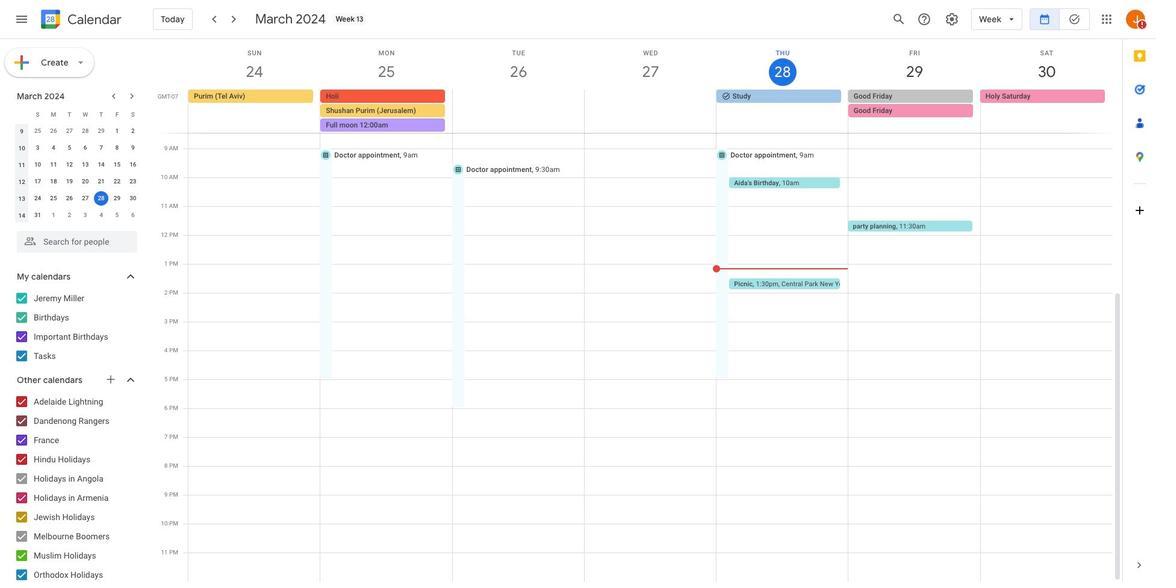 Task type: vqa. For each thing, say whether or not it's contained in the screenshot.
the 22 element
yes



Task type: describe. For each thing, give the bounding box(es) containing it.
row group inside march 2024 grid
[[14, 123, 141, 224]]

4 element
[[46, 141, 61, 155]]

heading inside calendar element
[[65, 12, 122, 27]]

18 element
[[46, 175, 61, 189]]

april 6 element
[[126, 208, 140, 223]]

february 27 element
[[62, 124, 77, 139]]

28, today element
[[94, 192, 108, 206]]

add other calendars image
[[105, 374, 117, 386]]

6 element
[[78, 141, 93, 155]]

5 element
[[62, 141, 77, 155]]

Search for people text field
[[24, 231, 130, 253]]

10 element
[[30, 158, 45, 172]]

25 element
[[46, 192, 61, 206]]

23 element
[[126, 175, 140, 189]]

22 element
[[110, 175, 124, 189]]

april 5 element
[[110, 208, 124, 223]]

20 element
[[78, 175, 93, 189]]

3 element
[[30, 141, 45, 155]]

12 element
[[62, 158, 77, 172]]

february 28 element
[[78, 124, 93, 139]]

16 element
[[126, 158, 140, 172]]

cell inside march 2024 grid
[[93, 190, 109, 207]]

settings menu image
[[945, 12, 959, 26]]

15 element
[[110, 158, 124, 172]]

9 element
[[126, 141, 140, 155]]

14 element
[[94, 158, 108, 172]]

8 element
[[110, 141, 124, 155]]



Task type: locate. For each thing, give the bounding box(es) containing it.
30 element
[[126, 192, 140, 206]]

february 26 element
[[46, 124, 61, 139]]

heading
[[65, 12, 122, 27]]

17 element
[[30, 175, 45, 189]]

column header inside march 2024 grid
[[14, 106, 30, 123]]

february 25 element
[[30, 124, 45, 139]]

24 element
[[30, 192, 45, 206]]

march 2024 grid
[[11, 106, 141, 224]]

grid
[[154, 39, 1123, 583]]

7 element
[[94, 141, 108, 155]]

11 element
[[46, 158, 61, 172]]

31 element
[[30, 208, 45, 223]]

april 1 element
[[46, 208, 61, 223]]

21 element
[[94, 175, 108, 189]]

april 4 element
[[94, 208, 108, 223]]

29 element
[[110, 192, 124, 206]]

tab list
[[1123, 39, 1156, 549]]

calendar element
[[39, 7, 122, 34]]

19 element
[[62, 175, 77, 189]]

26 element
[[62, 192, 77, 206]]

13 element
[[78, 158, 93, 172]]

main drawer image
[[14, 12, 29, 26]]

my calendars list
[[2, 289, 149, 366]]

february 29 element
[[94, 124, 108, 139]]

1 element
[[110, 124, 124, 139]]

cell
[[320, 90, 453, 133], [452, 90, 584, 133], [584, 90, 716, 133], [848, 90, 980, 133], [93, 190, 109, 207]]

row
[[183, 90, 1123, 133], [14, 106, 141, 123], [14, 123, 141, 140], [14, 140, 141, 157], [14, 157, 141, 173], [14, 173, 141, 190], [14, 190, 141, 207], [14, 207, 141, 224]]

27 element
[[78, 192, 93, 206]]

april 2 element
[[62, 208, 77, 223]]

april 3 element
[[78, 208, 93, 223]]

row group
[[14, 123, 141, 224]]

2 element
[[126, 124, 140, 139]]

None search field
[[0, 226, 149, 253]]

column header
[[14, 106, 30, 123]]

other calendars list
[[2, 393, 149, 583]]



